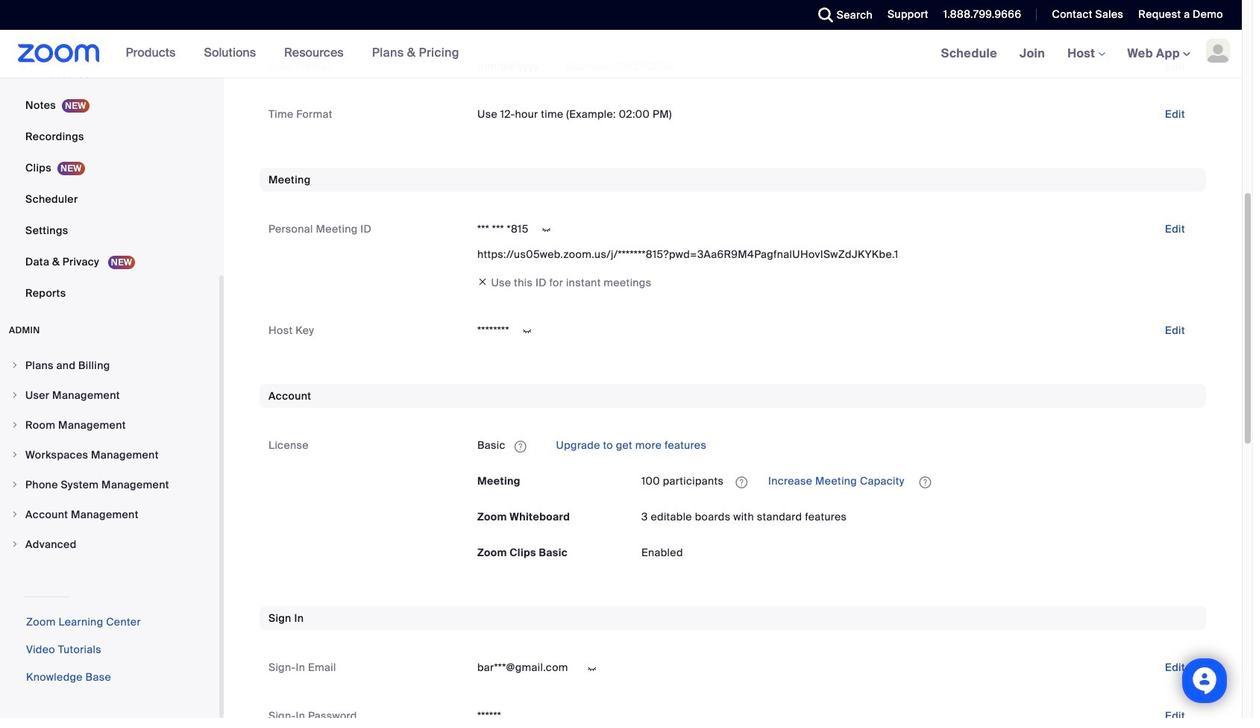 Task type: describe. For each thing, give the bounding box(es) containing it.
4 menu item from the top
[[0, 441, 219, 469]]

show personal meeting id image
[[535, 223, 559, 237]]

7 menu item from the top
[[0, 531, 219, 559]]

right image for fourth menu item
[[10, 451, 19, 460]]

2 menu item from the top
[[0, 381, 219, 410]]

personal menu menu
[[0, 0, 219, 310]]

right image for first menu item from the bottom of the admin menu menu
[[10, 540, 19, 549]]

right image for second menu item from the bottom of the admin menu menu
[[10, 510, 19, 519]]

right image for third menu item
[[10, 421, 19, 430]]

6 menu item from the top
[[0, 501, 219, 529]]

learn more about increasing meeting capacity image
[[915, 476, 936, 489]]

1 menu item from the top
[[0, 351, 219, 380]]

3 menu item from the top
[[0, 411, 219, 440]]

meetings navigation
[[930, 30, 1243, 78]]

right image for 5th menu item from the top
[[10, 481, 19, 490]]

show host key image
[[516, 325, 539, 338]]

right image for seventh menu item from the bottom of the admin menu menu
[[10, 361, 19, 370]]

admin menu menu
[[0, 351, 219, 560]]



Task type: locate. For each thing, give the bounding box(es) containing it.
2 right image from the top
[[10, 510, 19, 519]]

zoom logo image
[[18, 44, 100, 63]]

4 right image from the top
[[10, 481, 19, 490]]

3 right image from the top
[[10, 451, 19, 460]]

right image
[[10, 361, 19, 370], [10, 391, 19, 400], [10, 451, 19, 460], [10, 481, 19, 490]]

1 vertical spatial right image
[[10, 510, 19, 519]]

2 vertical spatial right image
[[10, 540, 19, 549]]

banner
[[0, 30, 1243, 78]]

3 right image from the top
[[10, 540, 19, 549]]

1 right image from the top
[[10, 421, 19, 430]]

application
[[642, 470, 1198, 494]]

2 right image from the top
[[10, 391, 19, 400]]

right image for 2nd menu item from the top
[[10, 391, 19, 400]]

1 right image from the top
[[10, 361, 19, 370]]

right image
[[10, 421, 19, 430], [10, 510, 19, 519], [10, 540, 19, 549]]

0 vertical spatial right image
[[10, 421, 19, 430]]

5 menu item from the top
[[0, 471, 219, 499]]

menu item
[[0, 351, 219, 380], [0, 381, 219, 410], [0, 411, 219, 440], [0, 441, 219, 469], [0, 471, 219, 499], [0, 501, 219, 529], [0, 531, 219, 559]]

product information navigation
[[115, 30, 471, 78]]

profile picture image
[[1207, 39, 1231, 63]]



Task type: vqa. For each thing, say whether or not it's contained in the screenshot.
included
no



